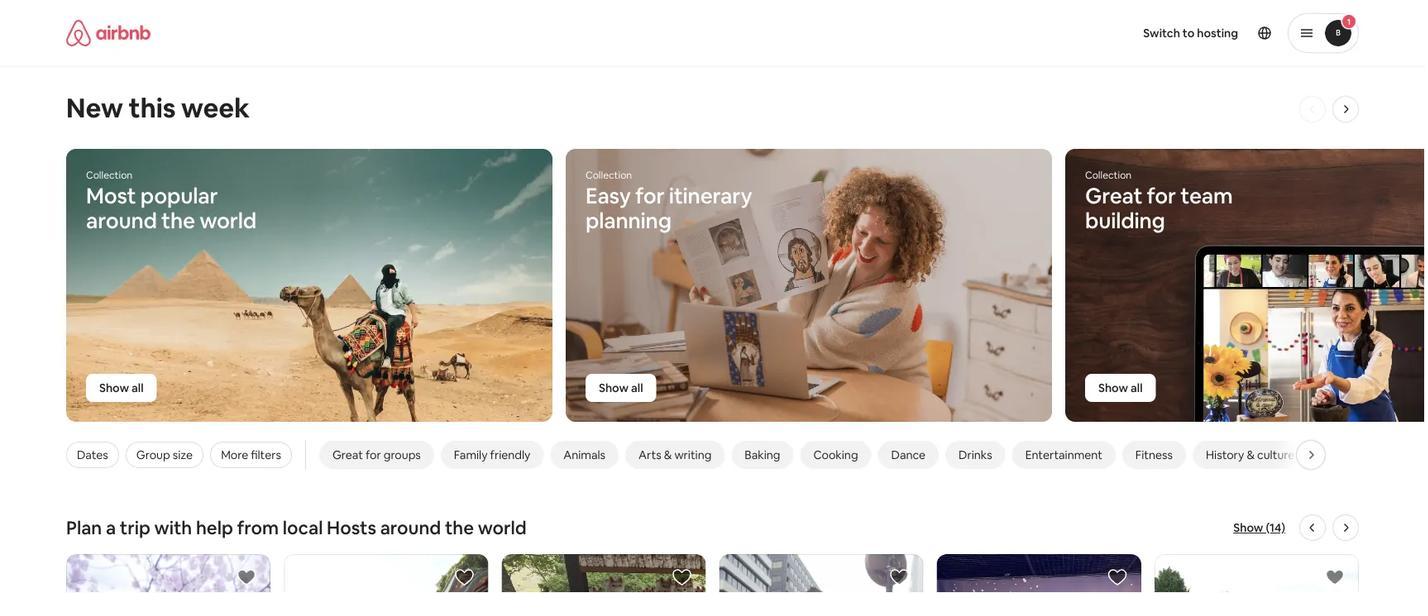 Task type: locate. For each thing, give the bounding box(es) containing it.
history
[[1206, 448, 1245, 463]]

for left groups
[[366, 448, 381, 463]]

2 collection from the left
[[586, 169, 632, 182]]

local
[[283, 516, 323, 539]]

drinks
[[959, 448, 993, 463]]

for for building
[[1147, 182, 1177, 210]]

great inside collection great for team building
[[1086, 182, 1143, 210]]

the
[[161, 207, 195, 235], [445, 516, 474, 539]]

& left culture
[[1247, 448, 1255, 463]]

2 horizontal spatial show all
[[1099, 381, 1143, 396]]

dance element
[[892, 448, 926, 463]]

2 & from the left
[[1247, 448, 1255, 463]]

around
[[86, 207, 157, 235], [380, 516, 441, 539]]

2 horizontal spatial collection
[[1086, 169, 1132, 182]]

1 show all link from the left
[[86, 374, 157, 402]]

0 vertical spatial world
[[200, 207, 257, 235]]

2 horizontal spatial for
[[1147, 182, 1177, 210]]

0 horizontal spatial the
[[161, 207, 195, 235]]

3 save this experience image from the left
[[890, 568, 910, 587]]

0 horizontal spatial all
[[132, 381, 144, 396]]

around inside collection most popular around the world
[[86, 207, 157, 235]]

& inside button
[[664, 448, 672, 463]]

show all link for most popular around the world
[[86, 374, 157, 402]]

all up fitness element
[[1131, 381, 1143, 396]]

collection up building
[[1086, 169, 1132, 182]]

1 horizontal spatial show all link
[[586, 374, 657, 402]]

filters
[[251, 448, 281, 463]]

show all link for easy for itinerary planning
[[586, 374, 657, 402]]

writing
[[675, 448, 712, 463]]

0 vertical spatial the
[[161, 207, 195, 235]]

for inside collection great for team building
[[1147, 182, 1177, 210]]

show all for great for team building
[[1099, 381, 1143, 396]]

0 horizontal spatial for
[[366, 448, 381, 463]]

2 show all link from the left
[[586, 374, 657, 402]]

help
[[196, 516, 233, 539]]

3 show all link from the left
[[1086, 374, 1156, 402]]

1 horizontal spatial for
[[635, 182, 665, 210]]

0 horizontal spatial collection
[[86, 169, 133, 182]]

show all for most popular around the world
[[99, 381, 144, 396]]

0 vertical spatial great
[[1086, 182, 1143, 210]]

collection inside collection easy for itinerary planning
[[586, 169, 632, 182]]

show all up "arts"
[[599, 381, 643, 396]]

0 horizontal spatial save this experience image
[[672, 568, 692, 587]]

0 horizontal spatial great
[[333, 448, 363, 463]]

show all link up fitness element
[[1086, 374, 1156, 402]]

& inside button
[[1247, 448, 1255, 463]]

1 vertical spatial great
[[333, 448, 363, 463]]

easy
[[586, 182, 631, 210]]

1 show all from the left
[[99, 381, 144, 396]]

most
[[86, 182, 136, 210]]

world
[[200, 207, 257, 235], [478, 516, 527, 539]]

the right most
[[161, 207, 195, 235]]

save this experience image
[[237, 568, 257, 587], [455, 568, 474, 587], [890, 568, 910, 587], [1108, 568, 1128, 587]]

1 horizontal spatial around
[[380, 516, 441, 539]]

friendly
[[490, 448, 531, 463]]

new
[[66, 90, 123, 125]]

animals element
[[564, 448, 606, 463]]

show (14) link
[[1234, 520, 1286, 536]]

0 horizontal spatial show all link
[[86, 374, 157, 402]]

great inside great for groups button
[[333, 448, 363, 463]]

2 all from the left
[[631, 381, 643, 396]]

1 all from the left
[[132, 381, 144, 396]]

size
[[173, 448, 193, 463]]

all up group
[[132, 381, 144, 396]]

1 horizontal spatial all
[[631, 381, 643, 396]]

show all link up dates dropdown button
[[86, 374, 157, 402]]

0 horizontal spatial world
[[200, 207, 257, 235]]

4 save this experience image from the left
[[1108, 568, 1128, 587]]

1 horizontal spatial collection
[[586, 169, 632, 182]]

fitness element
[[1136, 448, 1173, 463]]

1 vertical spatial world
[[478, 516, 527, 539]]

show all link up "arts"
[[586, 374, 657, 402]]

2 save this experience image from the left
[[1326, 568, 1345, 587]]

show up 'dates'
[[99, 381, 129, 396]]

entertainment button
[[1013, 441, 1116, 469]]

great for groups element
[[333, 448, 421, 463]]

arts & writing button
[[626, 441, 725, 469]]

collection most popular around the world
[[86, 169, 257, 235]]

3 show all from the left
[[1099, 381, 1143, 396]]

show all
[[99, 381, 144, 396], [599, 381, 643, 396], [1099, 381, 1143, 396]]

& right "arts"
[[664, 448, 672, 463]]

1 button
[[1288, 13, 1360, 53]]

entertainment element
[[1026, 448, 1103, 463]]

show all up dates dropdown button
[[99, 381, 144, 396]]

0 horizontal spatial &
[[664, 448, 672, 463]]

fitness
[[1136, 448, 1173, 463]]

show
[[99, 381, 129, 396], [599, 381, 629, 396], [1099, 381, 1129, 396], [1234, 520, 1264, 535]]

building
[[1086, 207, 1166, 235]]

collection up easy
[[586, 169, 632, 182]]

for right easy
[[635, 182, 665, 210]]

&
[[664, 448, 672, 463], [1247, 448, 1255, 463]]

& for history
[[1247, 448, 1255, 463]]

collection inside collection most popular around the world
[[86, 169, 133, 182]]

for
[[635, 182, 665, 210], [1147, 182, 1177, 210], [366, 448, 381, 463]]

the down family
[[445, 516, 474, 539]]

all
[[132, 381, 144, 396], [631, 381, 643, 396], [1131, 381, 1143, 396]]

family
[[454, 448, 488, 463]]

for inside collection easy for itinerary planning
[[635, 182, 665, 210]]

3 collection from the left
[[1086, 169, 1132, 182]]

1 vertical spatial around
[[380, 516, 441, 539]]

3 all from the left
[[1131, 381, 1143, 396]]

new this week
[[66, 90, 250, 125]]

group size button
[[126, 442, 204, 468]]

1 horizontal spatial the
[[445, 516, 474, 539]]

all up "arts"
[[631, 381, 643, 396]]

show left (14)
[[1234, 520, 1264, 535]]

collection inside collection great for team building
[[1086, 169, 1132, 182]]

family friendly button
[[441, 441, 544, 469]]

show up animals element
[[599, 381, 629, 396]]

the inside collection most popular around the world
[[161, 207, 195, 235]]

1 horizontal spatial save this experience image
[[1326, 568, 1345, 587]]

show all up fitness element
[[1099, 381, 1143, 396]]

with
[[154, 516, 192, 539]]

show inside 'link'
[[1234, 520, 1264, 535]]

baking
[[745, 448, 781, 463]]

arts
[[639, 448, 662, 463]]

family friendly
[[454, 448, 531, 463]]

for left the team
[[1147, 182, 1177, 210]]

profile element
[[857, 0, 1360, 66]]

0 vertical spatial around
[[86, 207, 157, 235]]

collection
[[86, 169, 133, 182], [586, 169, 632, 182], [1086, 169, 1132, 182]]

1 horizontal spatial great
[[1086, 182, 1143, 210]]

show all link
[[86, 374, 157, 402], [586, 374, 657, 402], [1086, 374, 1156, 402]]

all for planning
[[631, 381, 643, 396]]

collection up most
[[86, 169, 133, 182]]

0 horizontal spatial around
[[86, 207, 157, 235]]

animals button
[[551, 441, 619, 469]]

show up fitness button
[[1099, 381, 1129, 396]]

1 collection from the left
[[86, 169, 133, 182]]

all for the
[[132, 381, 144, 396]]

1 horizontal spatial show all
[[599, 381, 643, 396]]

more filters
[[221, 448, 281, 463]]

new this week group
[[0, 148, 1426, 423]]

group
[[136, 448, 170, 463]]

great for groups button
[[319, 441, 434, 469]]

popular
[[141, 182, 218, 210]]

great
[[1086, 182, 1143, 210], [333, 448, 363, 463]]

to
[[1183, 26, 1195, 41]]

2 horizontal spatial all
[[1131, 381, 1143, 396]]

save this experience image
[[672, 568, 692, 587], [1326, 568, 1345, 587]]

1 & from the left
[[664, 448, 672, 463]]

0 horizontal spatial show all
[[99, 381, 144, 396]]

1 horizontal spatial &
[[1247, 448, 1255, 463]]

2 show all from the left
[[599, 381, 643, 396]]

2 horizontal spatial show all link
[[1086, 374, 1156, 402]]

drinks button
[[946, 441, 1006, 469]]

1 save this experience image from the left
[[237, 568, 257, 587]]

more filters button
[[210, 442, 292, 468]]



Task type: describe. For each thing, give the bounding box(es) containing it.
drinks element
[[959, 448, 993, 463]]

fitness button
[[1123, 441, 1187, 469]]

arts & writing element
[[639, 448, 712, 463]]

history & culture element
[[1206, 448, 1295, 463]]

dates button
[[66, 442, 119, 468]]

cooking element
[[814, 448, 858, 463]]

groups
[[384, 448, 421, 463]]

this week
[[129, 90, 250, 125]]

collection for great
[[1086, 169, 1132, 182]]

world inside collection most popular around the world
[[200, 207, 257, 235]]

show for easy for itinerary planning
[[599, 381, 629, 396]]

family friendly element
[[454, 448, 531, 463]]

dance button
[[878, 441, 939, 469]]

& for arts
[[664, 448, 672, 463]]

switch to hosting link
[[1134, 16, 1249, 50]]

arts & writing
[[639, 448, 712, 463]]

collection great for team building
[[1086, 169, 1233, 235]]

dance
[[892, 448, 926, 463]]

baking element
[[745, 448, 781, 463]]

plan a trip with help from local hosts around the world
[[66, 516, 527, 539]]

1 horizontal spatial world
[[478, 516, 527, 539]]

collection for most
[[86, 169, 133, 182]]

1 vertical spatial the
[[445, 516, 474, 539]]

team
[[1181, 182, 1233, 210]]

for for planning
[[635, 182, 665, 210]]

group size
[[136, 448, 193, 463]]

baking button
[[732, 441, 794, 469]]

collection for easy
[[586, 169, 632, 182]]

animals
[[564, 448, 606, 463]]

planning
[[586, 207, 672, 235]]

show for great for team building
[[1099, 381, 1129, 396]]

switch
[[1144, 26, 1181, 41]]

dates
[[77, 448, 108, 463]]

more
[[221, 448, 248, 463]]

itinerary
[[669, 182, 753, 210]]

2 save this experience image from the left
[[455, 568, 474, 587]]

switch to hosting
[[1144, 26, 1239, 41]]

history & culture
[[1206, 448, 1295, 463]]

trip
[[120, 516, 151, 539]]

cooking button
[[800, 441, 872, 469]]

show all for easy for itinerary planning
[[599, 381, 643, 396]]

great for groups
[[333, 448, 421, 463]]

history & culture button
[[1193, 441, 1308, 469]]

culture
[[1258, 448, 1295, 463]]

collection easy for itinerary planning
[[586, 169, 753, 235]]

(14)
[[1266, 520, 1286, 535]]

show all link for great for team building
[[1086, 374, 1156, 402]]

entertainment
[[1026, 448, 1103, 463]]

hosts
[[327, 516, 376, 539]]

cooking
[[814, 448, 858, 463]]

from
[[237, 516, 279, 539]]

all for building
[[1131, 381, 1143, 396]]

plan
[[66, 516, 102, 539]]

for inside button
[[366, 448, 381, 463]]

a
[[106, 516, 116, 539]]

1
[[1348, 16, 1351, 27]]

show (14)
[[1234, 520, 1286, 535]]

hosting
[[1198, 26, 1239, 41]]

show for most popular around the world
[[99, 381, 129, 396]]

1 save this experience image from the left
[[672, 568, 692, 587]]



Task type: vqa. For each thing, say whether or not it's contained in the screenshot.
screening
no



